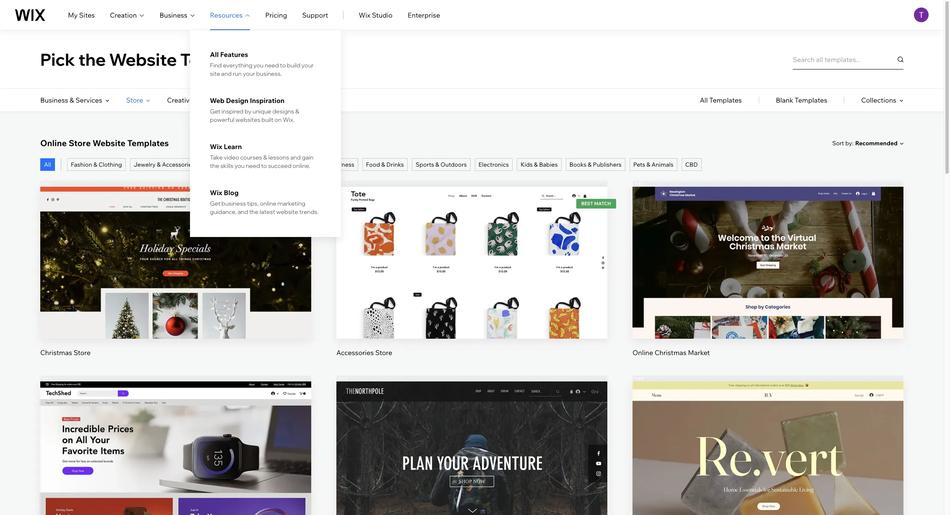 Task type: vqa. For each thing, say whether or not it's contained in the screenshot.
Business inside the Categories by subject element
yes



Task type: describe. For each thing, give the bounding box(es) containing it.
view button for online store website templates - online christmas market image
[[748, 269, 788, 289]]

sports
[[416, 161, 434, 169]]

online store website templates
[[40, 138, 169, 149]]

by:
[[846, 139, 854, 147]]

you inside all features find everything you need to build your site and run your business.
[[253, 62, 264, 69]]

beauty & wellness
[[304, 161, 354, 169]]

sports & outdoors link
[[412, 159, 471, 171]]

support link
[[302, 10, 328, 20]]

store for christmas store
[[74, 349, 91, 358]]

view for view popup button associated with online store website templates - home goods store image
[[760, 470, 776, 479]]

take
[[210, 154, 223, 162]]

2 christmas from the left
[[655, 349, 687, 358]]

all for all features find everything you need to build your site and run your business.
[[210, 50, 219, 59]]

wellness
[[330, 161, 354, 169]]

Search search field
[[793, 49, 904, 69]]

& for pets & animals
[[647, 161, 650, 169]]

books
[[569, 161, 586, 169]]

pets
[[633, 161, 645, 169]]

animals
[[652, 161, 674, 169]]

online for online store website templates
[[40, 138, 67, 149]]

and inside all features find everything you need to build your site and run your business.
[[221, 70, 232, 78]]

you
[[259, 49, 290, 70]]

design
[[226, 96, 248, 105]]

kids & babies
[[521, 161, 558, 169]]

to inside wix learn take video courses & lessons and gain the skills you need to succeed online.
[[261, 162, 267, 170]]

electronics link
[[475, 159, 513, 171]]

web design inspiration link
[[210, 96, 321, 105]]

guidance,
[[210, 208, 237, 216]]

outdoors
[[441, 161, 467, 169]]

build
[[287, 62, 300, 69]]

wix for wix blog get business tips, online marketing guidance, and the latest website trends.
[[210, 189, 222, 197]]

find
[[210, 62, 222, 69]]

support
[[302, 11, 328, 19]]

fashion & clothing
[[71, 161, 122, 169]]

& for food & drinks
[[381, 161, 385, 169]]

need inside all features find everything you need to build your site and run your business.
[[265, 62, 279, 69]]

features
[[220, 50, 248, 59]]

arts & crafts link
[[203, 159, 245, 171]]

fashion
[[71, 161, 92, 169]]

sort
[[832, 139, 844, 147]]

edit button for view popup button for online store website templates - backpack store "image" on the bottom of the page
[[452, 436, 492, 456]]

jewelry & accessories link
[[130, 159, 198, 171]]

jewelry
[[134, 161, 156, 169]]

resources group
[[190, 30, 341, 237]]

the for wix blog
[[249, 208, 258, 216]]

edit for view popup button associated with online store website templates - home goods store image
[[762, 442, 774, 450]]

view for view popup button within christmas store group
[[168, 275, 184, 283]]

home & decor
[[253, 161, 292, 169]]

love
[[293, 49, 332, 70]]

cbd link
[[682, 159, 702, 171]]

latest
[[260, 208, 275, 216]]

edit for view popup button for online store website templates - backpack store "image" on the bottom of the page
[[466, 442, 478, 450]]

& for business & services
[[70, 96, 74, 104]]

view button for online store website templates - backpack store "image" on the bottom of the page
[[452, 464, 492, 485]]

online store website templates - online christmas market image
[[633, 187, 904, 340]]

websites
[[236, 116, 260, 124]]

view button for online store website templates - christmas store image
[[156, 269, 196, 289]]

& for jewelry & accessories
[[157, 161, 161, 169]]

edit button for online store website templates - electronics store image's view popup button
[[156, 436, 196, 456]]

view for view popup button for online store website templates - backpack store "image" on the bottom of the page
[[464, 470, 480, 479]]

pets & animals
[[633, 161, 674, 169]]

wix studio link
[[359, 10, 393, 20]]

fashion & clothing link
[[67, 159, 126, 171]]

trends.
[[299, 208, 319, 216]]

christmas store
[[40, 349, 91, 358]]

community
[[217, 96, 254, 104]]

edit button for view popup button associated with online store website templates - home goods store image
[[748, 436, 788, 456]]

wix.
[[283, 116, 295, 124]]

& inside web design inspiration get inspired by unique designs & powerful websites built on wix.
[[295, 108, 299, 115]]

& for books & publishers
[[588, 161, 592, 169]]

wix learn take video courses & lessons and gain the skills you need to succeed online.
[[210, 143, 314, 170]]

templates for all templates
[[709, 96, 742, 104]]

and inside wix learn take video courses & lessons and gain the skills you need to succeed online.
[[290, 154, 301, 162]]

electronics
[[479, 161, 509, 169]]

blank templates
[[776, 96, 827, 104]]

1 christmas from the left
[[40, 349, 72, 358]]

all for all
[[44, 161, 51, 169]]

get inside web design inspiration get inspired by unique designs & powerful websites built on wix.
[[210, 108, 220, 115]]

market
[[688, 349, 710, 358]]

gain
[[302, 154, 314, 162]]

& for kids & babies
[[534, 161, 538, 169]]

view for online store website templates - electronics store image's view popup button
[[168, 470, 184, 479]]

online store website templates - backpack store image
[[336, 382, 607, 516]]

arts & crafts
[[206, 161, 241, 169]]

kids & babies link
[[517, 159, 562, 171]]

1 horizontal spatial your
[[302, 62, 314, 69]]

& for sports & outdoors
[[435, 161, 439, 169]]

beauty & wellness link
[[300, 159, 358, 171]]

blank templates link
[[776, 89, 827, 112]]

business for business & services
[[40, 96, 68, 104]]

& for beauty & wellness
[[325, 161, 329, 169]]

blog inside 'wix blog get business tips, online marketing guidance, and the latest website trends.'
[[224, 189, 239, 197]]

0 horizontal spatial accessories
[[162, 161, 195, 169]]

arts
[[206, 161, 218, 169]]

pets & animals link
[[630, 159, 677, 171]]

wix blog link
[[210, 189, 321, 197]]

sports & outdoors
[[416, 161, 467, 169]]

generic categories element
[[700, 89, 904, 112]]

edit button for view popup button in online christmas market group
[[748, 241, 788, 261]]

wix for wix studio
[[359, 11, 370, 19]]

store for accessories store
[[375, 349, 392, 358]]

everything
[[223, 62, 252, 69]]

publishers
[[593, 161, 622, 169]]

run
[[233, 70, 242, 78]]

studio
[[372, 11, 393, 19]]

drinks
[[386, 161, 404, 169]]

& for fashion & clothing
[[93, 161, 97, 169]]

food
[[366, 161, 380, 169]]

pick the website template you love
[[40, 49, 332, 70]]

online store website templates - electronics store image
[[40, 382, 311, 516]]

built
[[262, 116, 274, 124]]

skills
[[220, 162, 233, 170]]

business & services
[[40, 96, 102, 104]]

sort by:
[[832, 139, 854, 147]]

online christmas market
[[633, 349, 710, 358]]



Task type: locate. For each thing, give the bounding box(es) containing it.
creation button
[[110, 10, 144, 20]]

lessons
[[268, 154, 289, 162]]

home
[[253, 161, 269, 169]]

my sites link
[[68, 10, 95, 20]]

wix learn link
[[210, 143, 321, 151]]

wix studio
[[359, 11, 393, 19]]

website
[[276, 208, 298, 216]]

0 vertical spatial you
[[253, 62, 264, 69]]

resources button
[[210, 10, 250, 20]]

0 vertical spatial the
[[78, 49, 106, 70]]

2 get from the top
[[210, 200, 220, 208]]

to
[[280, 62, 286, 69], [261, 162, 267, 170]]

2 horizontal spatial all
[[700, 96, 708, 104]]

& right food
[[381, 161, 385, 169]]

to down courses
[[261, 162, 267, 170]]

1 horizontal spatial christmas
[[655, 349, 687, 358]]

1 horizontal spatial and
[[238, 208, 248, 216]]

online
[[260, 200, 276, 208]]

online store website templates - accessories store image
[[336, 187, 607, 340]]

wix up take
[[210, 143, 222, 151]]

and up online.
[[290, 154, 301, 162]]

1 vertical spatial website
[[93, 138, 125, 149]]

and down business
[[238, 208, 248, 216]]

kids
[[521, 161, 533, 169]]

edit inside christmas store group
[[169, 247, 182, 255]]

& right fashion
[[93, 161, 97, 169]]

recommended
[[855, 140, 898, 147]]

crafts
[[224, 161, 241, 169]]

all for all templates
[[700, 96, 708, 104]]

web design inspiration get inspired by unique designs & powerful websites built on wix.
[[210, 96, 299, 124]]

1 horizontal spatial business
[[159, 11, 187, 19]]

your right build
[[302, 62, 314, 69]]

edit button for view popup button within christmas store group
[[156, 241, 196, 261]]

2 vertical spatial and
[[238, 208, 248, 216]]

babies
[[539, 161, 558, 169]]

business inside dropdown button
[[159, 11, 187, 19]]

& right beauty on the top left
[[325, 161, 329, 169]]

the for wix learn
[[210, 162, 219, 170]]

view inside christmas store group
[[168, 275, 184, 283]]

succeed
[[268, 162, 292, 170]]

need down courses
[[246, 162, 260, 170]]

christmas
[[40, 349, 72, 358], [655, 349, 687, 358]]

0 horizontal spatial your
[[243, 70, 255, 78]]

1 vertical spatial your
[[243, 70, 255, 78]]

0 vertical spatial online
[[40, 138, 67, 149]]

enterprise
[[408, 11, 440, 19]]

your right the run
[[243, 70, 255, 78]]

& right designs
[[295, 108, 299, 115]]

get up guidance, at top
[[210, 200, 220, 208]]

resources
[[210, 11, 243, 19]]

edit button inside online christmas market group
[[748, 241, 788, 261]]

0 horizontal spatial business
[[40, 96, 68, 104]]

on
[[275, 116, 282, 124]]

edit button
[[156, 241, 196, 261], [748, 241, 788, 261], [156, 436, 196, 456], [452, 436, 492, 456], [748, 436, 788, 456]]

view button for online store website templates - home goods store image
[[748, 464, 788, 485]]

& right 'pets' at the top right
[[647, 161, 650, 169]]

my sites
[[68, 11, 95, 19]]

0 vertical spatial to
[[280, 62, 286, 69]]

all features link
[[210, 50, 321, 59]]

your
[[302, 62, 314, 69], [243, 70, 255, 78]]

view for view popup button in online christmas market group
[[760, 275, 776, 283]]

profile image image
[[914, 8, 929, 22]]

books & publishers
[[569, 161, 622, 169]]

the right pick
[[78, 49, 106, 70]]

you down video
[[235, 162, 245, 170]]

blog up business
[[224, 189, 239, 197]]

1 vertical spatial and
[[290, 154, 301, 162]]

sites
[[79, 11, 95, 19]]

1 vertical spatial the
[[210, 162, 219, 170]]

0 horizontal spatial the
[[78, 49, 106, 70]]

0 horizontal spatial templates
[[127, 138, 169, 149]]

get inside 'wix blog get business tips, online marketing guidance, and the latest website trends.'
[[210, 200, 220, 208]]

my
[[68, 11, 78, 19]]

blog
[[278, 96, 292, 104], [224, 189, 239, 197]]

online inside group
[[633, 349, 653, 358]]

1 horizontal spatial you
[[253, 62, 264, 69]]

0 vertical spatial and
[[221, 70, 232, 78]]

0 horizontal spatial blog
[[224, 189, 239, 197]]

0 vertical spatial wix
[[359, 11, 370, 19]]

1 horizontal spatial need
[[265, 62, 279, 69]]

accessories inside group
[[336, 349, 374, 358]]

the down the tips,
[[249, 208, 258, 216]]

all inside all features find everything you need to build your site and run your business.
[[210, 50, 219, 59]]

web
[[210, 96, 225, 105]]

edit button inside christmas store group
[[156, 241, 196, 261]]

1 vertical spatial blog
[[224, 189, 239, 197]]

christmas store group
[[40, 181, 311, 358]]

services
[[76, 96, 102, 104]]

site
[[210, 70, 220, 78]]

1 horizontal spatial accessories
[[336, 349, 374, 358]]

by
[[245, 108, 251, 115]]

0 vertical spatial your
[[302, 62, 314, 69]]

beauty
[[304, 161, 323, 169]]

0 vertical spatial get
[[210, 108, 220, 115]]

wix inside 'wix blog get business tips, online marketing guidance, and the latest website trends.'
[[210, 189, 222, 197]]

the inside 'wix blog get business tips, online marketing guidance, and the latest website trends.'
[[249, 208, 258, 216]]

all link
[[40, 159, 55, 171]]

view button inside christmas store group
[[156, 269, 196, 289]]

wix up guidance, at top
[[210, 189, 222, 197]]

0 vertical spatial business
[[159, 11, 187, 19]]

courses
[[240, 154, 262, 162]]

1 horizontal spatial to
[[280, 62, 286, 69]]

2 vertical spatial wix
[[210, 189, 222, 197]]

store for online store website templates
[[69, 138, 91, 149]]

powerful
[[210, 116, 234, 124]]

templates
[[709, 96, 742, 104], [795, 96, 827, 104], [127, 138, 169, 149]]

& inside wix learn take video courses & lessons and gain the skills you need to succeed online.
[[263, 154, 267, 162]]

edit for view popup button within christmas store group
[[169, 247, 182, 255]]

2 horizontal spatial and
[[290, 154, 301, 162]]

0 vertical spatial website
[[109, 49, 177, 70]]

2 vertical spatial the
[[249, 208, 258, 216]]

1 get from the top
[[210, 108, 220, 115]]

wix inside wix studio link
[[359, 11, 370, 19]]

& right the sports
[[435, 161, 439, 169]]

online store website templates - christmas store image
[[40, 187, 311, 340]]

need up business.
[[265, 62, 279, 69]]

pricing
[[265, 11, 287, 19]]

view inside online christmas market group
[[760, 275, 776, 283]]

& left services
[[70, 96, 74, 104]]

online store website templates - home goods store image
[[633, 382, 904, 516]]

business inside categories by subject element
[[40, 96, 68, 104]]

website for the
[[109, 49, 177, 70]]

1 vertical spatial online
[[633, 349, 653, 358]]

edit inside online christmas market group
[[762, 247, 774, 255]]

categories. use the left and right arrow keys to navigate the menu element
[[0, 89, 944, 112]]

blog up designs
[[278, 96, 292, 104]]

all templates link
[[700, 89, 742, 112]]

1 vertical spatial wix
[[210, 143, 222, 151]]

cbd
[[685, 161, 698, 169]]

accessories store group
[[336, 181, 607, 358]]

1 horizontal spatial templates
[[709, 96, 742, 104]]

& left decor
[[271, 161, 275, 169]]

0 horizontal spatial online
[[40, 138, 67, 149]]

0 horizontal spatial christmas
[[40, 349, 72, 358]]

business
[[159, 11, 187, 19], [40, 96, 68, 104]]

business for business
[[159, 11, 187, 19]]

get
[[210, 108, 220, 115], [210, 200, 220, 208]]

& for arts & crafts
[[219, 161, 223, 169]]

1 horizontal spatial the
[[210, 162, 219, 170]]

learn
[[224, 143, 242, 151]]

2 horizontal spatial templates
[[795, 96, 827, 104]]

books & publishers link
[[566, 159, 625, 171]]

& right kids
[[534, 161, 538, 169]]

the inside wix learn take video courses & lessons and gain the skills you need to succeed online.
[[210, 162, 219, 170]]

inspiration
[[250, 96, 285, 105]]

& right arts
[[219, 161, 223, 169]]

1 vertical spatial to
[[261, 162, 267, 170]]

and inside 'wix blog get business tips, online marketing guidance, and the latest website trends.'
[[238, 208, 248, 216]]

decor
[[276, 161, 292, 169]]

1 horizontal spatial all
[[210, 50, 219, 59]]

food & drinks link
[[362, 159, 408, 171]]

None search field
[[793, 49, 904, 69]]

to left build
[[280, 62, 286, 69]]

online for online christmas market
[[633, 349, 653, 358]]

view button for online store website templates - electronics store image
[[156, 464, 196, 485]]

1 vertical spatial need
[[246, 162, 260, 170]]

accessories store
[[336, 349, 392, 358]]

need inside wix learn take video courses & lessons and gain the skills you need to succeed online.
[[246, 162, 260, 170]]

view
[[168, 275, 184, 283], [760, 275, 776, 283], [168, 470, 184, 479], [464, 470, 480, 479], [760, 470, 776, 479]]

1 horizontal spatial online
[[633, 349, 653, 358]]

all
[[210, 50, 219, 59], [700, 96, 708, 104], [44, 161, 51, 169]]

website for store
[[93, 138, 125, 149]]

edit for online store website templates - electronics store image's view popup button
[[169, 442, 182, 450]]

wix blog get business tips, online marketing guidance, and the latest website trends.
[[210, 189, 319, 216]]

blank
[[776, 96, 793, 104]]

1 vertical spatial you
[[235, 162, 245, 170]]

the
[[78, 49, 106, 70], [210, 162, 219, 170], [249, 208, 258, 216]]

creative
[[167, 96, 193, 104]]

templates for blank templates
[[795, 96, 827, 104]]

get up powerful
[[210, 108, 220, 115]]

0 horizontal spatial you
[[235, 162, 245, 170]]

& right the books
[[588, 161, 592, 169]]

accessories
[[162, 161, 195, 169], [336, 349, 374, 358]]

0 horizontal spatial need
[[246, 162, 260, 170]]

& for home & decor
[[271, 161, 275, 169]]

you
[[253, 62, 264, 69], [235, 162, 245, 170]]

store inside categories by subject element
[[126, 96, 143, 104]]

0 horizontal spatial to
[[261, 162, 267, 170]]

& right jewelry
[[157, 161, 161, 169]]

0 horizontal spatial and
[[221, 70, 232, 78]]

categories by subject element
[[40, 89, 299, 112]]

wix inside wix learn take video courses & lessons and gain the skills you need to succeed online.
[[210, 143, 222, 151]]

view button inside online christmas market group
[[748, 269, 788, 289]]

business button
[[159, 10, 195, 20]]

0 vertical spatial blog
[[278, 96, 292, 104]]

wix for wix learn take video courses & lessons and gain the skills you need to succeed online.
[[210, 143, 222, 151]]

home & decor link
[[249, 159, 296, 171]]

0 horizontal spatial all
[[44, 161, 51, 169]]

and left the run
[[221, 70, 232, 78]]

all features find everything you need to build your site and run your business.
[[210, 50, 314, 78]]

and
[[221, 70, 232, 78], [290, 154, 301, 162], [238, 208, 248, 216]]

online christmas market group
[[633, 181, 904, 358]]

website
[[109, 49, 177, 70], [93, 138, 125, 149]]

all inside the generic categories element
[[700, 96, 708, 104]]

to inside all features find everything you need to build your site and run your business.
[[280, 62, 286, 69]]

0 vertical spatial need
[[265, 62, 279, 69]]

1 vertical spatial all
[[700, 96, 708, 104]]

1 vertical spatial get
[[210, 200, 220, 208]]

wix left studio
[[359, 11, 370, 19]]

1 vertical spatial business
[[40, 96, 68, 104]]

& inside categories by subject element
[[70, 96, 74, 104]]

2 horizontal spatial the
[[249, 208, 258, 216]]

1 vertical spatial accessories
[[336, 349, 374, 358]]

blog inside categories by subject element
[[278, 96, 292, 104]]

edit for view popup button in online christmas market group
[[762, 247, 774, 255]]

0 vertical spatial accessories
[[162, 161, 195, 169]]

0 vertical spatial all
[[210, 50, 219, 59]]

you down all features 'link'
[[253, 62, 264, 69]]

wix
[[359, 11, 370, 19], [210, 143, 222, 151], [210, 189, 222, 197]]

pick
[[40, 49, 75, 70]]

the down take
[[210, 162, 219, 170]]

collections
[[861, 96, 896, 104]]

you inside wix learn take video courses & lessons and gain the skills you need to succeed online.
[[235, 162, 245, 170]]

template
[[180, 49, 256, 70]]

need
[[265, 62, 279, 69], [246, 162, 260, 170]]

marketing
[[277, 200, 305, 208]]

creation
[[110, 11, 137, 19]]

2 vertical spatial all
[[44, 161, 51, 169]]

1 horizontal spatial blog
[[278, 96, 292, 104]]

& down wix learn link at the left
[[263, 154, 267, 162]]



